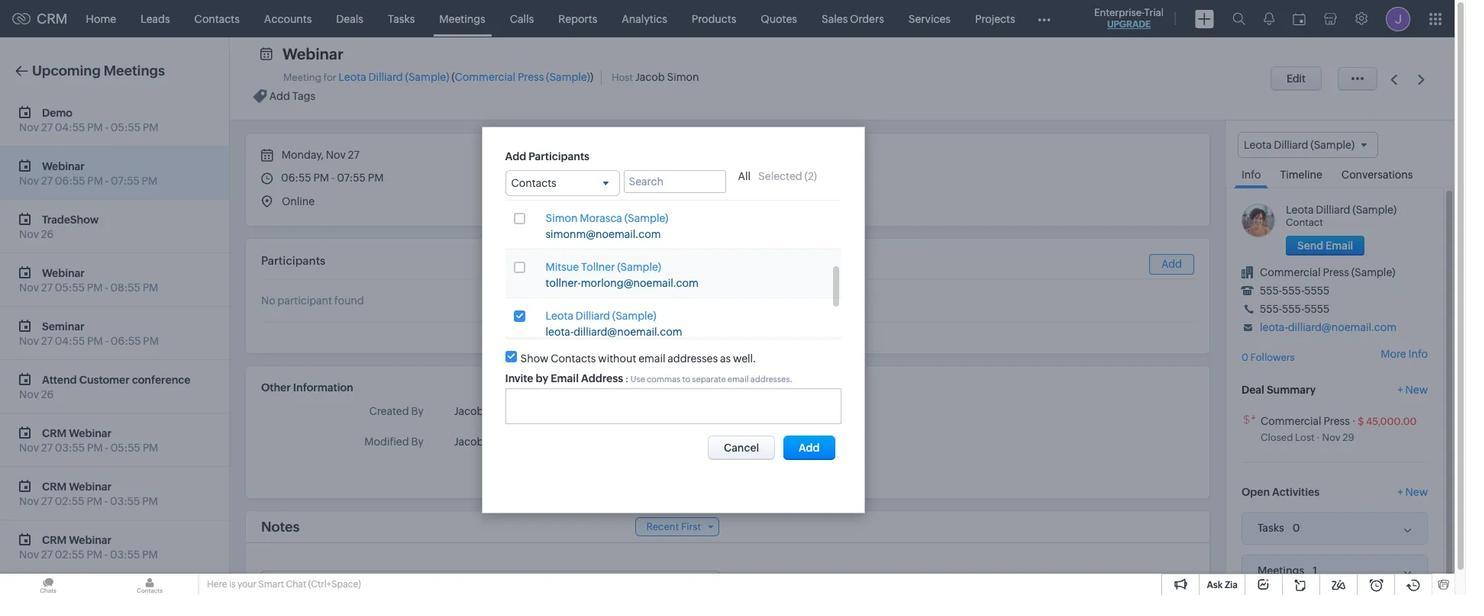 Task type: describe. For each thing, give the bounding box(es) containing it.
contacts image
[[102, 574, 198, 596]]

created
[[369, 406, 409, 418]]

analytics link
[[610, 0, 680, 37]]

lost
[[1295, 432, 1315, 444]]

1 02:55 from the top
[[55, 496, 84, 508]]

1 horizontal spatial leota-
[[1260, 322, 1288, 334]]

0 vertical spatial dilliard
[[369, 71, 403, 83]]

chat
[[286, 580, 306, 590]]

27 down crm webinar nov 27 03:55 pm - 05:55 pm
[[41, 496, 53, 508]]

deal summary
[[1242, 384, 1316, 396]]

1 horizontal spatial meetings
[[439, 13, 486, 25]]

03:55 inside crm webinar nov 27 03:55 pm - 05:55 pm
[[55, 442, 85, 454]]

services link
[[897, 0, 963, 37]]

simonm@noemail.com
[[546, 228, 661, 240]]

enterprise-
[[1095, 7, 1145, 18]]

simon morasca (sample) link
[[546, 212, 669, 225]]

dilliard@noemail.com inside leota dilliard (sample) leota-dilliard@noemail.com
[[574, 326, 683, 338]]

upcoming meetings
[[32, 63, 165, 79]]

home
[[86, 13, 116, 25]]

for
[[324, 72, 337, 83]]

show contacts without email addresses as well.
[[521, 353, 756, 365]]

27 inside webinar nov 27 05:55 pm - 08:55 pm
[[41, 282, 53, 294]]

smart
[[258, 580, 284, 590]]

- inside crm webinar nov 27 03:55 pm - 05:55 pm
[[105, 442, 108, 454]]

all
[[738, 170, 751, 182]]

is
[[229, 580, 236, 590]]

0 horizontal spatial leota dilliard (sample) link
[[339, 71, 449, 83]]

nov inside webinar nov 27 06:55 pm - 07:55 pm
[[19, 175, 39, 187]]

well.
[[733, 353, 756, 365]]

- down crm webinar nov 27 03:55 pm - 05:55 pm
[[105, 496, 108, 508]]

(sample) for commercial press (sample)
[[1352, 267, 1396, 279]]

leota dilliard (sample) link for leota dilliard (sample) contact
[[1286, 204, 1397, 216]]

monday, nov 27
[[280, 149, 360, 161]]

tollner
[[581, 261, 615, 273]]

05:55 inside crm webinar nov 27 03:55 pm - 05:55 pm
[[110, 442, 140, 454]]

tasks link
[[376, 0, 427, 37]]

(sample) down tasks link
[[405, 71, 449, 83]]

modified
[[365, 436, 409, 448]]

crm inside crm webinar nov 27 03:55 pm - 05:55 pm
[[42, 427, 67, 440]]

27 inside crm webinar nov 27 03:55 pm - 05:55 pm
[[41, 442, 53, 454]]

webinar nov 27 06:55 pm - 07:55 pm
[[19, 160, 158, 187]]

home link
[[74, 0, 128, 37]]

summary
[[1267, 384, 1316, 396]]

ask
[[1207, 580, 1223, 591]]

webinar inside webinar nov 27 06:55 pm - 07:55 pm
[[42, 160, 85, 172]]

leota dilliard (sample) leota-dilliard@noemail.com
[[546, 310, 683, 338]]

attend customer conference nov 26
[[19, 374, 190, 401]]

without
[[598, 353, 637, 365]]

info link
[[1234, 158, 1269, 189]]

meetings link
[[427, 0, 498, 37]]

1 crm webinar nov 27 02:55 pm - 03:55 pm from the top
[[19, 481, 158, 508]]

contacts link
[[182, 0, 252, 37]]

04:55 for demo
[[55, 121, 85, 134]]

commercial for commercial press · $ 45,000.00 closed lost · nov 29
[[1261, 415, 1322, 427]]

show
[[521, 353, 549, 365]]

27 inside demo nov 27 04:55 pm - 05:55 pm
[[41, 121, 53, 134]]

$
[[1358, 416, 1365, 427]]

orders
[[850, 13, 884, 25]]

05:55 inside webinar nov 27 05:55 pm - 08:55 pm
[[55, 282, 85, 294]]

- inside webinar nov 27 05:55 pm - 08:55 pm
[[105, 282, 108, 294]]

open activities
[[1242, 486, 1320, 499]]

(sample) for leota dilliard (sample) contact
[[1353, 204, 1397, 216]]

cancel link
[[708, 436, 775, 460]]

27 up chats image
[[41, 549, 53, 561]]

next record image
[[1418, 74, 1428, 84]]

27 up 06:55 pm - 07:55 pm
[[348, 149, 360, 161]]

2 new from the top
[[1406, 486, 1428, 499]]

1 new from the top
[[1406, 384, 1428, 396]]

meeting for leota dilliard (sample) ( commercial press (sample) )
[[283, 71, 594, 83]]

add tags
[[269, 90, 315, 103]]

1 555-555-5555 from the top
[[1260, 285, 1330, 297]]

07:55 inside webinar nov 27 06:55 pm - 07:55 pm
[[111, 175, 140, 187]]

leads link
[[128, 0, 182, 37]]

Add a note... field
[[262, 580, 718, 595]]

2 vertical spatial contacts
[[551, 353, 596, 365]]

followers
[[1251, 352, 1295, 364]]

simon inside simon morasca (sample) simonm@noemail.com
[[546, 212, 578, 224]]

webinar up chats image
[[69, 534, 112, 546]]

simon morasca (sample) simonm@noemail.com
[[546, 212, 669, 240]]

1 vertical spatial participants
[[261, 254, 326, 267]]

04:55 for seminar
[[55, 335, 85, 348]]

attend
[[42, 374, 77, 386]]

deals
[[336, 13, 364, 25]]

jacob simon for modified by
[[454, 436, 518, 448]]

mitsue tollner (sample) tollner-morlong@noemail.com
[[546, 261, 699, 289]]

0
[[1242, 352, 1249, 364]]

by
[[536, 372, 549, 385]]

(sample) for leota dilliard (sample) leota-dilliard@noemail.com
[[612, 310, 657, 322]]

host jacob simon
[[612, 71, 699, 83]]

chats image
[[0, 574, 96, 596]]

tags
[[292, 90, 315, 103]]

more
[[1381, 349, 1407, 361]]

demo nov 27 04:55 pm - 05:55 pm
[[19, 107, 158, 134]]

previous record image
[[1391, 74, 1398, 84]]

add link
[[1150, 254, 1195, 275]]

1 horizontal spatial dilliard@noemail.com
[[1288, 322, 1397, 334]]

add inside the add link
[[1162, 258, 1182, 270]]

dilliard for leota dilliard (sample) leota-dilliard@noemail.com
[[576, 310, 610, 322]]

your
[[238, 580, 257, 590]]

tradeshow
[[42, 213, 99, 226]]

26 inside attend customer conference nov 26
[[41, 389, 54, 401]]

leota-dilliard@noemail.com
[[1260, 322, 1397, 334]]

participant
[[278, 295, 332, 307]]

- down monday, nov 27
[[331, 172, 335, 184]]

ask zia
[[1207, 580, 1238, 591]]

monday,
[[282, 149, 324, 161]]

27 inside seminar nov 27 04:55 pm - 06:55 pm
[[41, 335, 53, 348]]

sales orders
[[822, 13, 884, 25]]

open
[[1242, 486, 1270, 499]]

2 + new from the top
[[1398, 486, 1428, 499]]

1 horizontal spatial (
[[805, 170, 808, 182]]

selected
[[758, 170, 803, 182]]

seminar nov 27 04:55 pm - 06:55 pm
[[19, 320, 159, 348]]

(sample) for simon morasca (sample) simonm@noemail.com
[[625, 212, 669, 224]]

webinar down crm webinar nov 27 03:55 pm - 05:55 pm
[[69, 481, 112, 493]]

1 + new from the top
[[1398, 384, 1428, 396]]

contact
[[1286, 217, 1324, 229]]

other
[[261, 382, 291, 394]]

0 vertical spatial email
[[639, 353, 666, 365]]

nov inside tradeshow nov 26
[[19, 228, 39, 241]]

1 horizontal spatial participants
[[529, 150, 590, 162]]

nov inside seminar nov 27 04:55 pm - 06:55 pm
[[19, 335, 39, 348]]

2 + from the top
[[1398, 486, 1404, 499]]

no
[[261, 295, 276, 307]]

commercial press link
[[1261, 415, 1350, 427]]

0 vertical spatial commercial
[[455, 71, 516, 83]]

leota- inside leota dilliard (sample) leota-dilliard@noemail.com
[[546, 326, 574, 338]]

0 horizontal spatial meetings
[[104, 63, 165, 79]]

leota for leota dilliard (sample) leota-dilliard@noemail.com
[[546, 310, 574, 322]]

05:55 inside demo nov 27 04:55 pm - 05:55 pm
[[111, 121, 141, 134]]

found
[[334, 295, 364, 307]]

by for modified by
[[411, 436, 424, 448]]

accounts
[[264, 13, 312, 25]]

all link
[[738, 170, 751, 182]]

conference
[[132, 374, 190, 386]]

1 vertical spatial 03:55
[[110, 496, 140, 508]]

1 5555 from the top
[[1305, 285, 1330, 297]]

1 horizontal spatial info
[[1409, 349, 1428, 361]]

use
[[631, 375, 645, 384]]

(sample) for mitsue tollner (sample) tollner-morlong@noemail.com
[[617, 261, 661, 273]]

add for tags
[[269, 90, 290, 103]]

activities
[[1273, 486, 1320, 499]]

reports
[[559, 13, 598, 25]]

0 vertical spatial ·
[[1352, 415, 1356, 427]]

(sample) left host
[[546, 71, 590, 83]]

recent first
[[647, 522, 701, 533]]

sales
[[822, 13, 848, 25]]

other information
[[261, 382, 353, 394]]

conversations
[[1342, 169, 1413, 181]]

leota dilliard (sample) link for leota dilliard (sample) leota-dilliard@noemail.com
[[546, 310, 657, 323]]

26 inside tradeshow nov 26
[[41, 228, 54, 241]]



Task type: vqa. For each thing, say whether or not it's contained in the screenshot.
notes
yes



Task type: locate. For each thing, give the bounding box(es) containing it.
2 horizontal spatial 06:55
[[281, 172, 311, 184]]

reports link
[[546, 0, 610, 37]]

2 vertical spatial press
[[1324, 415, 1350, 427]]

06:55 inside webinar nov 27 06:55 pm - 07:55 pm
[[55, 175, 85, 187]]

webinar inside webinar nov 27 05:55 pm - 08:55 pm
[[42, 267, 85, 279]]

webinar
[[283, 45, 344, 63], [42, 160, 85, 172], [42, 267, 85, 279], [69, 427, 112, 440], [69, 481, 112, 493], [69, 534, 112, 546]]

nov inside commercial press · $ 45,000.00 closed lost · nov 29
[[1322, 432, 1341, 444]]

accounts link
[[252, 0, 324, 37]]

leota dilliard (sample) link
[[339, 71, 449, 83], [1286, 204, 1397, 216], [546, 310, 657, 323]]

trial
[[1145, 7, 1164, 18]]

(sample) down leota dilliard (sample) contact
[[1352, 267, 1396, 279]]

jacob right modified by
[[454, 436, 484, 448]]

webinar nov 27 05:55 pm - 08:55 pm
[[19, 267, 158, 294]]

services
[[909, 13, 951, 25]]

1 horizontal spatial 06:55
[[111, 335, 141, 348]]

04:55 inside seminar nov 27 04:55 pm - 06:55 pm
[[55, 335, 85, 348]]

jacob simon for created by
[[454, 406, 518, 418]]

jacob for created by
[[454, 406, 484, 418]]

meetings down the leads at the top left
[[104, 63, 165, 79]]

27 down seminar
[[41, 335, 53, 348]]

simon
[[667, 71, 699, 83], [546, 212, 578, 224], [486, 406, 518, 418], [486, 436, 518, 448]]

1 horizontal spatial leota dilliard (sample) link
[[546, 310, 657, 323]]

0 vertical spatial info
[[1242, 169, 1261, 181]]

0 horizontal spatial dilliard
[[369, 71, 403, 83]]

04:55 down demo
[[55, 121, 85, 134]]

1 vertical spatial 26
[[41, 389, 54, 401]]

2 horizontal spatial dilliard
[[1316, 204, 1351, 216]]

leota up contact
[[1286, 204, 1314, 216]]

commercial down meetings link
[[455, 71, 516, 83]]

555-555-5555 up leota-dilliard@noemail.com
[[1260, 303, 1330, 316]]

modified by
[[365, 436, 424, 448]]

email
[[639, 353, 666, 365], [728, 375, 749, 384]]

1 vertical spatial +
[[1398, 486, 1404, 499]]

commas
[[647, 375, 681, 384]]

1 jacob simon from the top
[[454, 406, 518, 418]]

crm webinar nov 27 02:55 pm - 03:55 pm
[[19, 481, 158, 508], [19, 534, 158, 561]]

· right lost
[[1317, 432, 1320, 444]]

commercial press (sample) link up leota-dilliard@noemail.com
[[1260, 267, 1396, 279]]

dilliard down the tollner-
[[576, 310, 610, 322]]

crm up chats image
[[42, 534, 67, 546]]

None button
[[1271, 66, 1322, 91], [1286, 236, 1365, 256], [784, 436, 835, 460], [1271, 66, 1322, 91], [1286, 236, 1365, 256], [784, 436, 835, 460]]

555-
[[1260, 285, 1283, 297], [1282, 285, 1305, 297], [1260, 303, 1283, 316], [1282, 303, 1305, 316]]

tollner-
[[546, 277, 581, 289]]

1 vertical spatial jacob simon
[[454, 436, 518, 448]]

2 by from the top
[[411, 436, 424, 448]]

06:55 up online
[[281, 172, 311, 184]]

dilliard@noemail.com down commercial press (sample) on the top right
[[1288, 322, 1397, 334]]

1 + from the top
[[1398, 384, 1404, 396]]

contacts inside field
[[511, 177, 557, 189]]

commercial press (sample) link down calls
[[455, 71, 590, 83]]

1 vertical spatial new
[[1406, 486, 1428, 499]]

nov inside demo nov 27 04:55 pm - 05:55 pm
[[19, 121, 39, 134]]

leota dilliard (sample) link up the without
[[546, 310, 657, 323]]

new down more info link
[[1406, 384, 1428, 396]]

0 horizontal spatial (
[[452, 71, 455, 83]]

) right selected
[[814, 170, 817, 182]]

1 horizontal spatial commercial press (sample) link
[[1260, 267, 1396, 279]]

leota for leota dilliard (sample) contact
[[1286, 204, 1314, 216]]

1 vertical spatial press
[[1323, 267, 1349, 279]]

0 vertical spatial 02:55
[[55, 496, 84, 508]]

here is your smart chat (ctrl+space)
[[207, 580, 361, 590]]

add for participants
[[505, 150, 526, 162]]

· left $
[[1352, 415, 1356, 427]]

crm left home
[[37, 11, 68, 27]]

1 vertical spatial )
[[814, 170, 817, 182]]

0 horizontal spatial leota
[[339, 71, 366, 83]]

leota-
[[1260, 322, 1288, 334], [546, 326, 574, 338]]

press inside commercial press · $ 45,000.00 closed lost · nov 29
[[1324, 415, 1350, 427]]

555-555-5555 down commercial press (sample) on the top right
[[1260, 285, 1330, 297]]

press up leota-dilliard@noemail.com
[[1323, 267, 1349, 279]]

upcoming
[[32, 63, 101, 79]]

- up customer
[[105, 335, 108, 348]]

27 down 'attend'
[[41, 442, 53, 454]]

03:55 down crm webinar nov 27 03:55 pm - 05:55 pm
[[110, 496, 140, 508]]

1 vertical spatial commercial press (sample) link
[[1260, 267, 1396, 279]]

participants up contacts field
[[529, 150, 590, 162]]

5555 up leota-dilliard@noemail.com
[[1305, 303, 1330, 316]]

0 horizontal spatial leota-
[[546, 326, 574, 338]]

products
[[692, 13, 737, 25]]

demo
[[42, 107, 72, 119]]

0 horizontal spatial 06:55
[[55, 175, 85, 187]]

0 horizontal spatial info
[[1242, 169, 1261, 181]]

webinar inside crm webinar nov 27 03:55 pm - 05:55 pm
[[69, 427, 112, 440]]

+ down "45,000.00"
[[1398, 486, 1404, 499]]

jacob right host
[[635, 71, 665, 83]]

0 vertical spatial +
[[1398, 384, 1404, 396]]

03:55 down 'attend'
[[55, 442, 85, 454]]

leota
[[339, 71, 366, 83], [1286, 204, 1314, 216], [546, 310, 574, 322]]

+ new down more info link
[[1398, 384, 1428, 396]]

0 vertical spatial meetings
[[439, 13, 486, 25]]

2 5555 from the top
[[1305, 303, 1330, 316]]

0 followers
[[1242, 352, 1295, 364]]

0 vertical spatial 05:55
[[111, 121, 141, 134]]

notes
[[261, 519, 300, 535]]

nov inside attend customer conference nov 26
[[19, 389, 39, 401]]

by for created by
[[411, 406, 424, 418]]

commercial press (sample)
[[1260, 267, 1396, 279]]

jacob right created by
[[454, 406, 484, 418]]

·
[[1352, 415, 1356, 427], [1317, 432, 1320, 444]]

0 vertical spatial leota
[[339, 71, 366, 83]]

deal
[[1242, 384, 1265, 396]]

0 vertical spatial press
[[518, 71, 544, 83]]

add
[[269, 90, 290, 103], [505, 150, 526, 162], [1162, 258, 1182, 270]]

webinar down attend customer conference nov 26 in the bottom of the page
[[69, 427, 112, 440]]

1 vertical spatial 05:55
[[55, 282, 85, 294]]

commercial up lost
[[1261, 415, 1322, 427]]

07:55 down demo nov 27 04:55 pm - 05:55 pm
[[111, 175, 140, 187]]

27 up seminar
[[41, 282, 53, 294]]

contacts
[[194, 13, 240, 25], [511, 177, 557, 189], [551, 353, 596, 365]]

leota- up show
[[546, 326, 574, 338]]

contacts for 'contacts' link
[[194, 13, 240, 25]]

05:55 down attend customer conference nov 26 in the bottom of the page
[[110, 442, 140, 454]]

1 horizontal spatial )
[[814, 170, 817, 182]]

tasks
[[388, 13, 415, 25]]

(sample) down conversations
[[1353, 204, 1397, 216]]

04:55 down seminar
[[55, 335, 85, 348]]

leota dilliard (sample) link up contact
[[1286, 204, 1397, 216]]

press down calls
[[518, 71, 544, 83]]

add participants
[[505, 150, 590, 162]]

dilliard right for
[[369, 71, 403, 83]]

0 horizontal spatial dilliard@noemail.com
[[574, 326, 683, 338]]

0 vertical spatial 5555
[[1305, 285, 1330, 297]]

leota-dilliard@noemail.com link
[[1260, 322, 1397, 334]]

1 horizontal spatial ·
[[1352, 415, 1356, 427]]

45,000.00
[[1367, 416, 1417, 427]]

(sample) up morlong@noemail.com
[[617, 261, 661, 273]]

06:55 up tradeshow
[[55, 175, 85, 187]]

addresses
[[668, 353, 718, 365]]

- inside seminar nov 27 04:55 pm - 06:55 pm
[[105, 335, 108, 348]]

1 vertical spatial info
[[1409, 349, 1428, 361]]

all selected ( 2 )
[[738, 170, 817, 182]]

0 horizontal spatial add
[[269, 90, 290, 103]]

2 horizontal spatial leota dilliard (sample) link
[[1286, 204, 1397, 216]]

0 vertical spatial )
[[590, 71, 594, 83]]

06:55 pm - 07:55 pm
[[281, 172, 384, 184]]

0 horizontal spatial email
[[639, 353, 666, 365]]

2 26 from the top
[[41, 389, 54, 401]]

press for commercial press (sample)
[[1323, 267, 1349, 279]]

1 horizontal spatial 07:55
[[337, 172, 366, 184]]

02:55 down crm webinar nov 27 03:55 pm - 05:55 pm
[[55, 496, 84, 508]]

0 vertical spatial contacts
[[194, 13, 240, 25]]

2 vertical spatial 05:55
[[110, 442, 140, 454]]

webinar up meeting
[[283, 45, 344, 63]]

projects link
[[963, 0, 1028, 37]]

1 vertical spatial jacob
[[454, 406, 484, 418]]

separate
[[692, 375, 726, 384]]

invite
[[505, 372, 533, 385]]

tradeshow nov 26
[[19, 213, 99, 241]]

(sample) inside leota dilliard (sample) contact
[[1353, 204, 1397, 216]]

1 horizontal spatial email
[[728, 375, 749, 384]]

27 inside webinar nov 27 06:55 pm - 07:55 pm
[[41, 175, 53, 187]]

1 vertical spatial (
[[805, 170, 808, 182]]

1 04:55 from the top
[[55, 121, 85, 134]]

2 vertical spatial leota dilliard (sample) link
[[546, 310, 657, 323]]

(sample) right morasca
[[625, 212, 669, 224]]

Search text field
[[624, 170, 726, 193]]

0 vertical spatial participants
[[529, 150, 590, 162]]

1 vertical spatial meetings
[[104, 63, 165, 79]]

press up 29
[[1324, 415, 1350, 427]]

05:55 up seminar
[[55, 282, 85, 294]]

dilliard@noemail.com
[[1288, 322, 1397, 334], [574, 326, 683, 338]]

(sample) inside simon morasca (sample) simonm@noemail.com
[[625, 212, 669, 224]]

invite by email address : use commas to separate email addresses.
[[505, 372, 793, 385]]

- up webinar nov 27 06:55 pm - 07:55 pm
[[105, 121, 108, 134]]

1 vertical spatial contacts
[[511, 177, 557, 189]]

2 vertical spatial jacob
[[454, 436, 484, 448]]

0 vertical spatial jacob
[[635, 71, 665, 83]]

leota dilliard (sample) link down tasks at the left top of page
[[339, 71, 449, 83]]

info right more
[[1409, 349, 1428, 361]]

by right created
[[411, 406, 424, 418]]

) left host
[[590, 71, 594, 83]]

- inside webinar nov 27 06:55 pm - 07:55 pm
[[105, 175, 109, 187]]

1 vertical spatial ·
[[1317, 432, 1320, 444]]

(sample) inside leota dilliard (sample) leota-dilliard@noemail.com
[[612, 310, 657, 322]]

crm down 'attend'
[[42, 427, 67, 440]]

crm down crm webinar nov 27 03:55 pm - 05:55 pm
[[42, 481, 67, 493]]

27
[[41, 121, 53, 134], [348, 149, 360, 161], [41, 175, 53, 187], [41, 282, 53, 294], [41, 335, 53, 348], [41, 442, 53, 454], [41, 496, 53, 508], [41, 549, 53, 561]]

26 down tradeshow
[[41, 228, 54, 241]]

new down "45,000.00"
[[1406, 486, 1428, 499]]

08:55
[[110, 282, 140, 294]]

signals image
[[1264, 12, 1275, 25]]

07:55 down monday, nov 27
[[337, 172, 366, 184]]

commercial
[[455, 71, 516, 83], [1260, 267, 1321, 279], [1261, 415, 1322, 427]]

quotes link
[[749, 0, 810, 37]]

0 vertical spatial new
[[1406, 384, 1428, 396]]

2 jacob simon from the top
[[454, 436, 518, 448]]

1 vertical spatial crm webinar nov 27 02:55 pm - 03:55 pm
[[19, 534, 158, 561]]

commercial inside commercial press · $ 45,000.00 closed lost · nov 29
[[1261, 415, 1322, 427]]

meetings
[[439, 13, 486, 25], [104, 63, 165, 79]]

1 by from the top
[[411, 406, 424, 418]]

+ up "45,000.00"
[[1398, 384, 1404, 396]]

morlong@noemail.com
[[581, 277, 699, 289]]

1 26 from the top
[[41, 228, 54, 241]]

2 horizontal spatial add
[[1162, 258, 1182, 270]]

1 horizontal spatial add
[[505, 150, 526, 162]]

0 vertical spatial 04:55
[[55, 121, 85, 134]]

04:55 inside demo nov 27 04:55 pm - 05:55 pm
[[55, 121, 85, 134]]

0 vertical spatial 26
[[41, 228, 54, 241]]

1 vertical spatial leota
[[1286, 204, 1314, 216]]

- up contacts image
[[105, 549, 108, 561]]

mitsue
[[546, 261, 579, 273]]

contacts for contacts field
[[511, 177, 557, 189]]

email
[[551, 372, 579, 385]]

1 vertical spatial leota dilliard (sample) link
[[1286, 204, 1397, 216]]

0 vertical spatial leota dilliard (sample) link
[[339, 71, 449, 83]]

quotes
[[761, 13, 797, 25]]

1 vertical spatial 04:55
[[55, 335, 85, 348]]

(
[[452, 71, 455, 83], [805, 170, 808, 182]]

by right modified
[[411, 436, 424, 448]]

webinar down demo nov 27 04:55 pm - 05:55 pm
[[42, 160, 85, 172]]

crm webinar nov 27 02:55 pm - 03:55 pm up chats image
[[19, 534, 158, 561]]

information
[[293, 382, 353, 394]]

leota inside leota dilliard (sample) contact
[[1286, 204, 1314, 216]]

0 horizontal spatial )
[[590, 71, 594, 83]]

deals link
[[324, 0, 376, 37]]

online
[[282, 196, 315, 208]]

1 vertical spatial + new
[[1398, 486, 1428, 499]]

signals element
[[1255, 0, 1284, 37]]

meetings left calls "link"
[[439, 13, 486, 25]]

2 crm webinar nov 27 02:55 pm - 03:55 pm from the top
[[19, 534, 158, 561]]

leota down the tollner-
[[546, 310, 574, 322]]

analytics
[[622, 13, 667, 25]]

contacts right the leads at the top left
[[194, 13, 240, 25]]

nov inside crm webinar nov 27 03:55 pm - 05:55 pm
[[19, 442, 39, 454]]

cancel
[[724, 442, 759, 454]]

0 vertical spatial 555-555-5555
[[1260, 285, 1330, 297]]

enterprise-trial upgrade
[[1095, 7, 1164, 30]]

dilliard for leota dilliard (sample) contact
[[1316, 204, 1351, 216]]

02:55
[[55, 496, 84, 508], [55, 549, 84, 561]]

2 vertical spatial add
[[1162, 258, 1182, 270]]

email inside invite by email address : use commas to separate email addresses.
[[728, 375, 749, 384]]

( right selected
[[805, 170, 808, 182]]

webinar down tradeshow nov 26
[[42, 267, 85, 279]]

calls
[[510, 13, 534, 25]]

27 up tradeshow
[[41, 175, 53, 187]]

addresses.
[[751, 375, 793, 384]]

leota inside leota dilliard (sample) leota-dilliard@noemail.com
[[546, 310, 574, 322]]

0 horizontal spatial ·
[[1317, 432, 1320, 444]]

leota right for
[[339, 71, 366, 83]]

- down attend customer conference nov 26 in the bottom of the page
[[105, 442, 108, 454]]

06:55 inside seminar nov 27 04:55 pm - 06:55 pm
[[111, 335, 141, 348]]

recent
[[647, 522, 679, 533]]

555-555-5555
[[1260, 285, 1330, 297], [1260, 303, 1330, 316]]

+ new down "45,000.00"
[[1398, 486, 1428, 499]]

1 vertical spatial add
[[505, 150, 526, 162]]

07:55
[[337, 172, 366, 184], [111, 175, 140, 187]]

0 horizontal spatial participants
[[261, 254, 326, 267]]

2 vertical spatial commercial
[[1261, 415, 1322, 427]]

info left timeline
[[1242, 169, 1261, 181]]

05:55 up webinar nov 27 06:55 pm - 07:55 pm
[[111, 121, 141, 134]]

2 vertical spatial 03:55
[[110, 549, 140, 561]]

5555 down commercial press (sample) on the top right
[[1305, 285, 1330, 297]]

pm
[[87, 121, 103, 134], [143, 121, 158, 134], [314, 172, 329, 184], [368, 172, 384, 184], [87, 175, 103, 187], [142, 175, 158, 187], [87, 282, 103, 294], [143, 282, 158, 294], [87, 335, 103, 348], [143, 335, 159, 348], [87, 442, 103, 454], [143, 442, 158, 454], [87, 496, 102, 508], [142, 496, 158, 508], [87, 549, 102, 561], [142, 549, 158, 561]]

sales orders link
[[810, 0, 897, 37]]

0 vertical spatial 03:55
[[55, 442, 85, 454]]

dilliard up contact
[[1316, 204, 1351, 216]]

0 vertical spatial (
[[452, 71, 455, 83]]

press for commercial press · $ 45,000.00 closed lost · nov 29
[[1324, 415, 1350, 427]]

2 555-555-5555 from the top
[[1260, 303, 1330, 316]]

02:55 up chats image
[[55, 549, 84, 561]]

1 vertical spatial 555-555-5555
[[1260, 303, 1330, 316]]

commercial for commercial press (sample)
[[1260, 267, 1321, 279]]

new
[[1406, 384, 1428, 396], [1406, 486, 1428, 499]]

zia
[[1225, 580, 1238, 591]]

( down meetings link
[[452, 71, 455, 83]]

- down demo nov 27 04:55 pm - 05:55 pm
[[105, 175, 109, 187]]

leota- up "followers"
[[1260, 322, 1288, 334]]

+ new
[[1398, 384, 1428, 396], [1398, 486, 1428, 499]]

1 vertical spatial dilliard
[[1316, 204, 1351, 216]]

1 horizontal spatial leota
[[546, 310, 574, 322]]

timeline link
[[1273, 158, 1330, 188]]

2 vertical spatial leota
[[546, 310, 574, 322]]

participants
[[529, 150, 590, 162], [261, 254, 326, 267]]

26 down 'attend'
[[41, 389, 54, 401]]

participants up participant
[[261, 254, 326, 267]]

0 vertical spatial crm webinar nov 27 02:55 pm - 03:55 pm
[[19, 481, 158, 508]]

2 04:55 from the top
[[55, 335, 85, 348]]

commercial down contact
[[1260, 267, 1321, 279]]

1 vertical spatial 5555
[[1305, 303, 1330, 316]]

crm webinar nov 27 02:55 pm - 03:55 pm down crm webinar nov 27 03:55 pm - 05:55 pm
[[19, 481, 158, 508]]

0 horizontal spatial commercial press (sample) link
[[455, 71, 590, 83]]

1 vertical spatial 02:55
[[55, 549, 84, 561]]

0 vertical spatial by
[[411, 406, 424, 418]]

Contacts field
[[505, 170, 620, 196]]

1 vertical spatial commercial
[[1260, 267, 1321, 279]]

leads
[[141, 13, 170, 25]]

dilliard inside leota dilliard (sample) leota-dilliard@noemail.com
[[576, 310, 610, 322]]

2
[[808, 170, 814, 182]]

customer
[[79, 374, 130, 386]]

email up invite by email address : use commas to separate email addresses.
[[639, 353, 666, 365]]

03:55 up contacts image
[[110, 549, 140, 561]]

1 horizontal spatial dilliard
[[576, 310, 610, 322]]

0 vertical spatial add
[[269, 90, 290, 103]]

- inside demo nov 27 04:55 pm - 05:55 pm
[[105, 121, 108, 134]]

- left 08:55
[[105, 282, 108, 294]]

projects
[[975, 13, 1016, 25]]

jacob for modified by
[[454, 436, 484, 448]]

dilliard inside leota dilliard (sample) contact
[[1316, 204, 1351, 216]]

05:55
[[111, 121, 141, 134], [55, 282, 85, 294], [110, 442, 140, 454]]

jacob
[[635, 71, 665, 83], [454, 406, 484, 418], [454, 436, 484, 448]]

)
[[590, 71, 594, 83], [814, 170, 817, 182]]

mitsue tollner (sample) link
[[546, 261, 661, 274]]

1 vertical spatial email
[[728, 375, 749, 384]]

nov inside webinar nov 27 05:55 pm - 08:55 pm
[[19, 282, 39, 294]]

2 02:55 from the top
[[55, 549, 84, 561]]

contacts up email
[[551, 353, 596, 365]]

06:55 up customer
[[111, 335, 141, 348]]

(sample) inside mitsue tollner (sample) tollner-morlong@noemail.com
[[617, 261, 661, 273]]

1 vertical spatial by
[[411, 436, 424, 448]]

0 vertical spatial commercial press (sample) link
[[455, 71, 590, 83]]



